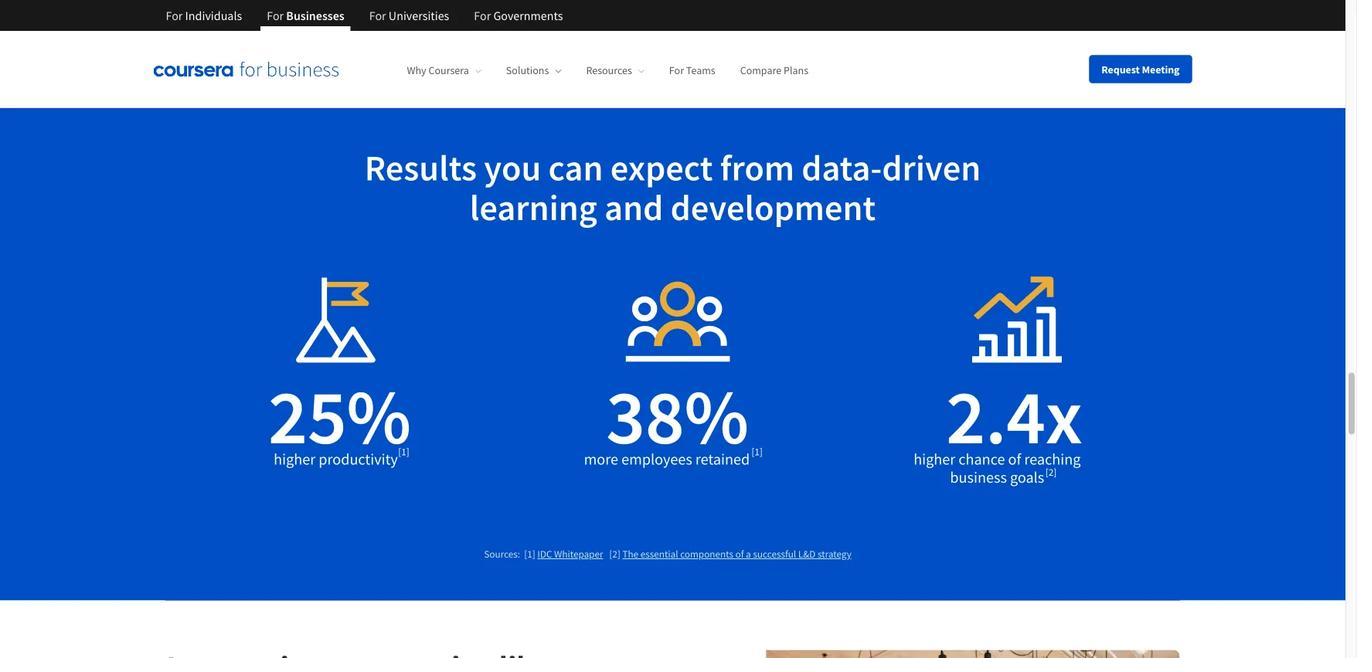 Task type: describe. For each thing, give the bounding box(es) containing it.
meeting
[[1142, 62, 1180, 76]]

why
[[407, 64, 426, 77]]

banner navigation
[[153, 0, 576, 43]]

for for businesses
[[267, 8, 284, 23]]

coursera for business image
[[153, 61, 339, 77]]

businesses
[[286, 8, 345, 23]]

for businesses
[[267, 8, 345, 23]]

for for governments
[[474, 8, 491, 23]]

request
[[1102, 62, 1140, 76]]

request meeting button
[[1089, 55, 1193, 83]]

for teams
[[669, 64, 716, 77]]

solutions link
[[506, 64, 562, 77]]

resources link
[[586, 64, 645, 77]]

for universities
[[369, 8, 449, 23]]

why coursera
[[407, 64, 469, 77]]

compare plans
[[740, 64, 809, 77]]

for for individuals
[[166, 8, 183, 23]]



Task type: vqa. For each thing, say whether or not it's contained in the screenshot.
Compare
yes



Task type: locate. For each thing, give the bounding box(es) containing it.
individuals
[[185, 8, 242, 23]]

for left individuals
[[166, 8, 183, 23]]

resources
[[586, 64, 632, 77]]

for for universities
[[369, 8, 386, 23]]

for governments
[[474, 8, 563, 23]]

universities
[[389, 8, 449, 23]]

why coursera link
[[407, 64, 482, 77]]

for teams link
[[669, 64, 716, 77]]

for
[[166, 8, 183, 23], [267, 8, 284, 23], [369, 8, 386, 23], [474, 8, 491, 23], [669, 64, 684, 77]]

for left businesses
[[267, 8, 284, 23]]

solutions
[[506, 64, 549, 77]]

compare plans link
[[740, 64, 809, 77]]

governments
[[494, 8, 563, 23]]

for left teams
[[669, 64, 684, 77]]

teams
[[686, 64, 716, 77]]

plans
[[784, 64, 809, 77]]

for left 'universities'
[[369, 8, 386, 23]]

compare
[[740, 64, 782, 77]]

coursera
[[429, 64, 469, 77]]

request meeting
[[1102, 62, 1180, 76]]

for individuals
[[166, 8, 242, 23]]

for left governments
[[474, 8, 491, 23]]



